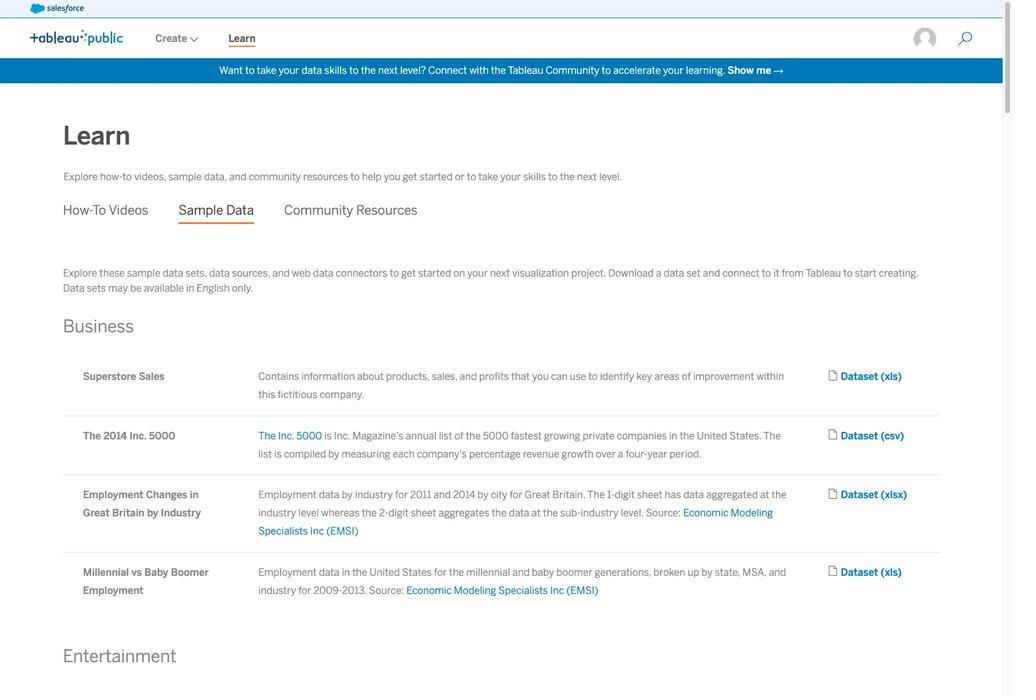 Task type: describe. For each thing, give the bounding box(es) containing it.
business
[[63, 316, 134, 337]]

2 horizontal spatial next
[[577, 171, 597, 183]]

sample data link
[[179, 194, 254, 228]]

employment for employment data in the united states for the millennial and baby boomer generations, broken up by state, msa, and industry for 2009-2013. source:
[[258, 567, 317, 579]]

0 vertical spatial you
[[384, 171, 401, 183]]

baby
[[144, 567, 168, 579]]

2-
[[379, 508, 389, 520]]

economic modeling specialists inc (emsi) link for city
[[258, 508, 773, 538]]

whereas
[[321, 508, 360, 520]]

visualization
[[512, 267, 569, 279]]

and inside employment data by industry for 2011 and 2014 by city for great britain. the 1-digit sheet has data aggregated at the industry level whereas the 2-digit sheet aggregates the data at the sub-industry level. source:
[[434, 490, 451, 501]]

inc. for the inc. 5000
[[278, 430, 294, 442]]

the down superstore
[[83, 430, 101, 442]]

0 horizontal spatial next
[[378, 65, 398, 76]]

fictitious
[[278, 389, 318, 401]]

) for employment data by industry for 2011 and 2014 by city for great britain. the 1-digit sheet has data aggregated at the industry level whereas the 2-digit sheet aggregates the data at the sub-industry level. source:
[[904, 490, 908, 501]]

economic modeling specialists inc (emsi) for city
[[258, 508, 773, 538]]

1 vertical spatial list
[[258, 448, 272, 460]]

within
[[757, 371, 784, 383]]

dataset for employment data in the united states for the millennial and baby boomer generations, broken up by state, msa, and industry for 2009-2013. source:
[[841, 567, 879, 579]]

0 vertical spatial learn
[[229, 33, 256, 44]]

how-to videos
[[63, 203, 148, 218]]

britain
[[112, 508, 145, 520]]

companies
[[617, 430, 667, 442]]

data inside employment data in the united states for the millennial and baby boomer generations, broken up by state, msa, and industry for 2009-2013. source:
[[319, 567, 340, 579]]

1 vertical spatial community
[[284, 203, 353, 218]]

has
[[665, 490, 681, 501]]

growth
[[562, 448, 594, 460]]

download
[[609, 267, 654, 279]]

data,
[[204, 171, 227, 183]]

show
[[728, 65, 754, 76]]

next inside explore these sample data sets, data sources, and web data connectors to get started on your next visualization project. download a data set and connect to it from tableau to start creating. data sets may be available in english only.
[[490, 267, 510, 279]]

2 5000 from the left
[[297, 430, 322, 442]]

with
[[470, 65, 489, 76]]

millennial
[[467, 567, 510, 579]]

dataset ( xls ) for employment data in the united states for the millennial and baby boomer generations, broken up by state, msa, and industry for 2009-2013. source:
[[841, 567, 902, 579]]

and right 'msa,'
[[769, 567, 786, 579]]

entertainment
[[63, 647, 176, 668]]

get for you
[[403, 171, 418, 183]]

the down this
[[258, 430, 276, 442]]

( for employment data by industry for 2011 and 2014 by city for great britain. the 1-digit sheet has data aggregated at the industry level whereas the 2-digit sheet aggregates the data at the sub-industry level. source:
[[881, 490, 885, 501]]

1 vertical spatial digit
[[389, 508, 409, 520]]

5000 inside is inc. magazine's annual list of the 5000 fastest growing private companies in the united states. the list is compiled by measuring each company's percentage revenue growth over a four-year period.
[[483, 430, 509, 442]]

source: inside employment data in the united states for the millennial and baby boomer generations, broken up by state, msa, and industry for 2009-2013. source:
[[369, 585, 404, 597]]

community resources link
[[284, 194, 418, 228]]

show me link
[[728, 65, 772, 76]]

millennial vs baby boomer employment
[[83, 567, 209, 597]]

identify
[[600, 371, 635, 383]]

the 2014 inc. 5000
[[83, 430, 175, 442]]

industry left level at the left of page
[[258, 508, 296, 520]]

inc. for is inc. magazine's annual list of the 5000 fastest growing private companies in the united states. the list is compiled by measuring each company's percentage revenue growth over a four-year period.
[[334, 430, 350, 442]]

2013.
[[342, 585, 367, 597]]

company.
[[320, 389, 365, 401]]

community
[[249, 171, 301, 183]]

the inside employment data by industry for 2011 and 2014 by city for great britain. the 1-digit sheet has data aggregated at the industry level whereas the 2-digit sheet aggregates the data at the sub-industry level. source:
[[588, 490, 605, 501]]

in inside employment changes in great britain by industry
[[190, 490, 199, 501]]

csv
[[885, 430, 900, 442]]

economic modeling specialists inc (emsi) link for and
[[407, 585, 599, 597]]

sales
[[139, 371, 165, 383]]

a inside explore these sample data sets, data sources, and web data connectors to get started on your next visualization project. download a data set and connect to it from tableau to start creating. data sets may be available in english only.
[[656, 267, 662, 279]]

use
[[570, 371, 586, 383]]

english
[[197, 282, 230, 294]]

by inside employment data in the united states for the millennial and baby boomer generations, broken up by state, msa, and industry for 2009-2013. source:
[[702, 567, 713, 579]]

want
[[219, 65, 243, 76]]

how-to videos link
[[63, 194, 148, 228]]

2014 inside employment data by industry for 2011 and 2014 by city for great britain. the 1-digit sheet has data aggregated at the industry level whereas the 2-digit sheet aggregates the data at the sub-industry level. source:
[[453, 490, 476, 501]]

employment data by industry for 2011 and 2014 by city for great britain. the 1-digit sheet has data aggregated at the industry level whereas the 2-digit sheet aggregates the data at the sub-industry level. source:
[[258, 490, 787, 520]]

in inside employment data in the united states for the millennial and baby boomer generations, broken up by state, msa, and industry for 2009-2013. source:
[[342, 567, 350, 579]]

products,
[[386, 371, 430, 383]]

only.
[[232, 282, 254, 294]]

1 horizontal spatial list
[[439, 430, 452, 442]]

and left baby
[[513, 567, 530, 579]]

changes
[[146, 490, 187, 501]]

0 vertical spatial level.
[[599, 171, 623, 183]]

in inside is inc. magazine's annual list of the 5000 fastest growing private companies in the united states. the list is compiled by measuring each company's percentage revenue growth over a four-year period.
[[669, 430, 678, 442]]

sample data
[[179, 203, 254, 218]]

sales,
[[432, 371, 458, 383]]

1 horizontal spatial sheet
[[637, 490, 663, 501]]

resources
[[356, 203, 418, 218]]

improvement
[[693, 371, 755, 383]]

2009-
[[314, 585, 342, 597]]

about
[[357, 371, 384, 383]]

industry down 1-
[[581, 508, 619, 520]]

videos,
[[134, 171, 166, 183]]

0 vertical spatial 2014
[[104, 430, 127, 442]]

0 vertical spatial sample
[[168, 171, 202, 183]]

private
[[583, 430, 615, 442]]

it
[[774, 267, 780, 279]]

go to search image
[[943, 31, 988, 46]]

fastest
[[511, 430, 542, 442]]

sub-
[[560, 508, 581, 520]]

data inside explore these sample data sets, data sources, and web data connectors to get started on your next visualization project. download a data set and connect to it from tableau to start creating. data sets may be available in english only.
[[63, 282, 85, 294]]

( for contains information about products, sales, and profits that you can use to identify key areas of improvement within this fictitious company.
[[881, 371, 885, 383]]

level. inside employment data by industry for 2011 and 2014 by city for great britain. the 1-digit sheet has data aggregated at the industry level whereas the 2-digit sheet aggregates the data at the sub-industry level. source:
[[621, 508, 644, 520]]

contains
[[258, 371, 299, 383]]

to
[[92, 203, 106, 218]]

be
[[130, 282, 142, 294]]

start
[[855, 267, 877, 279]]

0 horizontal spatial tableau
[[508, 65, 544, 76]]

source: inside employment data by industry for 2011 and 2014 by city for great britain. the 1-digit sheet has data aggregated at the industry level whereas the 2-digit sheet aggregates the data at the sub-industry level. source:
[[646, 508, 681, 520]]

1 horizontal spatial skills
[[523, 171, 546, 183]]

me
[[757, 65, 772, 76]]

how-
[[63, 203, 92, 218]]

1-
[[607, 490, 615, 501]]

great inside employment changes in great britain by industry
[[83, 508, 110, 520]]

aggregated
[[707, 490, 758, 501]]

year
[[648, 448, 668, 460]]

sets
[[87, 282, 106, 294]]

connect
[[428, 65, 467, 76]]

) for employment data in the united states for the millennial and baby boomer generations, broken up by state, msa, and industry for 2009-2013. source:
[[898, 567, 902, 579]]

baby
[[532, 567, 554, 579]]

can
[[551, 371, 568, 383]]

and left 'web' at top left
[[273, 267, 290, 279]]

1 vertical spatial sheet
[[411, 508, 437, 520]]

that
[[511, 371, 530, 383]]

percentage
[[469, 448, 521, 460]]

company's
[[417, 448, 467, 460]]

up
[[688, 567, 700, 579]]

0 horizontal spatial at
[[532, 508, 541, 520]]

0 vertical spatial take
[[257, 65, 277, 76]]

broken
[[654, 567, 686, 579]]

boomer
[[171, 567, 209, 579]]

) for contains information about products, sales, and profits that you can use to identify key areas of improvement within this fictitious company.
[[898, 371, 902, 383]]

the inc. 5000 link
[[258, 430, 322, 442]]

explore for explore how-to videos, sample data, and community resources to help you get started or to take your skills to the next level.
[[64, 171, 98, 183]]

economic for the
[[684, 508, 729, 520]]

generations,
[[595, 567, 652, 579]]

project.
[[572, 267, 606, 279]]

set
[[687, 267, 701, 279]]

how-
[[100, 171, 123, 183]]

economic for 2009-
[[407, 585, 452, 597]]

economic modeling specialists inc (emsi) for and
[[407, 585, 599, 597]]

2 ( from the top
[[881, 430, 885, 442]]

resources
[[303, 171, 348, 183]]

0 vertical spatial at
[[761, 490, 770, 501]]

→
[[774, 65, 784, 76]]

1 horizontal spatial take
[[479, 171, 498, 183]]

vs
[[132, 567, 142, 579]]

britain.
[[553, 490, 586, 501]]

this
[[258, 389, 275, 401]]

started for on
[[418, 267, 451, 279]]

your inside explore these sample data sets, data sources, and web data connectors to get started on your next visualization project. download a data set and connect to it from tableau to start creating. data sets may be available in english only.
[[467, 267, 488, 279]]

for left 2009-
[[299, 585, 311, 597]]



Task type: vqa. For each thing, say whether or not it's contained in the screenshot.
accelerate
yes



Task type: locate. For each thing, give the bounding box(es) containing it.
0 vertical spatial data
[[226, 203, 254, 218]]

0 vertical spatial united
[[697, 430, 728, 442]]

take right or
[[479, 171, 498, 183]]

1 5000 from the left
[[149, 430, 175, 442]]

1 dataset from the top
[[841, 371, 879, 383]]

tableau right from
[[806, 267, 841, 279]]

a right over
[[618, 448, 624, 460]]

1 vertical spatial inc
[[550, 585, 564, 597]]

dataset ( xls ) for contains information about products, sales, and profits that you can use to identify key areas of improvement within this fictitious company.
[[841, 371, 902, 383]]

on
[[454, 267, 465, 279]]

get for to
[[401, 267, 416, 279]]

explore
[[64, 171, 98, 183], [63, 267, 97, 279]]

1 dataset ( xls ) from the top
[[841, 371, 902, 383]]

industry up the 2-
[[355, 490, 393, 501]]

1 horizontal spatial a
[[656, 267, 662, 279]]

specialists for level
[[258, 526, 308, 538]]

2014 up aggregates
[[453, 490, 476, 501]]

and
[[229, 171, 247, 183], [273, 267, 290, 279], [703, 267, 720, 279], [460, 371, 477, 383], [434, 490, 451, 501], [513, 567, 530, 579], [769, 567, 786, 579]]

great left britain at the left bottom
[[83, 508, 110, 520]]

specialists down baby
[[499, 585, 548, 597]]

next
[[378, 65, 398, 76], [577, 171, 597, 183], [490, 267, 510, 279]]

you left can
[[532, 371, 549, 383]]

sheet left 'has'
[[637, 490, 663, 501]]

inc.
[[130, 430, 146, 442], [278, 430, 294, 442], [334, 430, 350, 442]]

in up the industry
[[190, 490, 199, 501]]

3 5000 from the left
[[483, 430, 509, 442]]

1 horizontal spatial source:
[[646, 508, 681, 520]]

tableau right with
[[508, 65, 544, 76]]

1 vertical spatial get
[[401, 267, 416, 279]]

1 horizontal spatial great
[[525, 490, 550, 501]]

your left learning.
[[663, 65, 684, 76]]

get right the connectors
[[401, 267, 416, 279]]

the right states.
[[764, 430, 781, 442]]

sample inside explore these sample data sets, data sources, and web data connectors to get started on your next visualization project. download a data set and connect to it from tableau to start creating. data sets may be available in english only.
[[127, 267, 161, 279]]

economic modeling specialists inc (emsi) link down millennial
[[407, 585, 599, 597]]

0 horizontal spatial data
[[63, 282, 85, 294]]

to inside the contains information about products, sales, and profits that you can use to identify key areas of improvement within this fictitious company.
[[589, 371, 598, 383]]

inc. down sales
[[130, 430, 146, 442]]

want to take your data skills to the next level? connect with the tableau community to accelerate your learning. show me →
[[219, 65, 784, 76]]

digit
[[615, 490, 635, 501], [389, 508, 409, 520]]

at right aggregated
[[761, 490, 770, 501]]

started left or
[[420, 171, 453, 183]]

explore inside explore these sample data sets, data sources, and web data connectors to get started on your next visualization project. download a data set and connect to it from tableau to start creating. data sets may be available in english only.
[[63, 267, 97, 279]]

1 vertical spatial source:
[[369, 585, 404, 597]]

in inside explore these sample data sets, data sources, and web data connectors to get started on your next visualization project. download a data set and connect to it from tableau to start creating. data sets may be available in english only.
[[186, 282, 194, 294]]

2 dataset ( xls ) from the top
[[841, 567, 902, 579]]

these
[[99, 267, 125, 279]]

inc. up measuring at the bottom of page
[[334, 430, 350, 442]]

tableau
[[508, 65, 544, 76], [806, 267, 841, 279]]

1 vertical spatial specialists
[[499, 585, 548, 597]]

0 horizontal spatial great
[[83, 508, 110, 520]]

1 vertical spatial modeling
[[454, 585, 496, 597]]

employment
[[83, 490, 143, 501], [258, 490, 317, 501], [258, 567, 317, 579], [83, 585, 143, 597]]

key
[[637, 371, 652, 383]]

1 vertical spatial level.
[[621, 508, 644, 520]]

1 inc. from the left
[[130, 430, 146, 442]]

for left 2011
[[395, 490, 408, 501]]

1 horizontal spatial united
[[697, 430, 728, 442]]

boomer
[[557, 567, 593, 579]]

your right on
[[467, 267, 488, 279]]

4 ( from the top
[[881, 567, 885, 579]]

is down 'the inc. 5000' 'link'
[[274, 448, 282, 460]]

learn up want
[[229, 33, 256, 44]]

0 horizontal spatial modeling
[[454, 585, 496, 597]]

for right city
[[510, 490, 523, 501]]

great left 'britain.'
[[525, 490, 550, 501]]

1 horizontal spatial next
[[490, 267, 510, 279]]

2 inc. from the left
[[278, 430, 294, 442]]

3 dataset from the top
[[841, 490, 879, 501]]

0 horizontal spatial 2014
[[104, 430, 127, 442]]

1 vertical spatial 2014
[[453, 490, 476, 501]]

learning.
[[686, 65, 726, 76]]

1 vertical spatial sample
[[127, 267, 161, 279]]

dataset ( csv )
[[841, 430, 904, 442]]

is
[[324, 430, 332, 442], [274, 448, 282, 460]]

0 vertical spatial list
[[439, 430, 452, 442]]

get inside explore these sample data sets, data sources, and web data connectors to get started on your next visualization project. download a data set and connect to it from tableau to start creating. data sets may be available in english only.
[[401, 267, 416, 279]]

in up 2013.
[[342, 567, 350, 579]]

0 vertical spatial specialists
[[258, 526, 308, 538]]

industry inside employment data in the united states for the millennial and baby boomer generations, broken up by state, msa, and industry for 2009-2013. source:
[[258, 585, 296, 597]]

1 xls from the top
[[885, 371, 898, 383]]

the inside is inc. magazine's annual list of the 5000 fastest growing private companies in the united states. the list is compiled by measuring each company's percentage revenue growth over a four-year period.
[[764, 430, 781, 442]]

1 ( from the top
[[881, 371, 885, 383]]

creating.
[[879, 267, 919, 279]]

inc. inside is inc. magazine's annual list of the 5000 fastest growing private companies in the united states. the list is compiled by measuring each company's percentage revenue growth over a four-year period.
[[334, 430, 350, 442]]

source: down 'has'
[[646, 508, 681, 520]]

employment up 2009-
[[258, 567, 317, 579]]

employment for employment changes in great britain by industry
[[83, 490, 143, 501]]

modeling inside economic modeling specialists inc (emsi)
[[731, 508, 773, 520]]

explore for explore these sample data sets, data sources, and web data connectors to get started on your next visualization project. download a data set and connect to it from tableau to start creating. data sets may be available in english only.
[[63, 267, 97, 279]]

0 vertical spatial skills
[[324, 65, 347, 76]]

0 horizontal spatial source:
[[369, 585, 404, 597]]

create button
[[140, 19, 214, 58]]

sources,
[[232, 267, 270, 279]]

0 vertical spatial community
[[546, 65, 600, 76]]

1 horizontal spatial digit
[[615, 490, 635, 501]]

dataset ( xlsx )
[[841, 490, 908, 501]]

1 horizontal spatial learn
[[229, 33, 256, 44]]

by right compiled
[[329, 448, 340, 460]]

sheet
[[637, 490, 663, 501], [411, 508, 437, 520]]

1 vertical spatial take
[[479, 171, 498, 183]]

2 horizontal spatial 5000
[[483, 430, 509, 442]]

(emsi) down boomer
[[567, 585, 599, 597]]

take right want
[[257, 65, 277, 76]]

the inc. 5000
[[258, 430, 322, 442]]

connectors
[[336, 267, 388, 279]]

learn link
[[214, 19, 271, 58]]

1 horizontal spatial modeling
[[731, 508, 773, 520]]

of up company's
[[455, 430, 464, 442]]

1 horizontal spatial inc.
[[278, 430, 294, 442]]

1 vertical spatial a
[[618, 448, 624, 460]]

1 vertical spatial xls
[[885, 567, 898, 579]]

industry
[[161, 508, 201, 520]]

1 horizontal spatial 2014
[[453, 490, 476, 501]]

and right sales,
[[460, 371, 477, 383]]

inc inside economic modeling specialists inc (emsi)
[[310, 526, 324, 538]]

economic modeling specialists inc (emsi) down millennial
[[407, 585, 599, 597]]

1 vertical spatial learn
[[63, 121, 130, 151]]

modeling for the
[[731, 508, 773, 520]]

your right want
[[279, 65, 299, 76]]

1 vertical spatial dataset ( xls )
[[841, 567, 902, 579]]

economic modeling specialists inc (emsi) link down city
[[258, 508, 773, 538]]

3 ( from the top
[[881, 490, 885, 501]]

1 horizontal spatial inc
[[550, 585, 564, 597]]

inc for source:
[[550, 585, 564, 597]]

inc. up compiled
[[278, 430, 294, 442]]

2 xls from the top
[[885, 567, 898, 579]]

and inside the contains information about products, sales, and profits that you can use to identify key areas of improvement within this fictitious company.
[[460, 371, 477, 383]]

list down the inc. 5000 in the left of the page
[[258, 448, 272, 460]]

a inside is inc. magazine's annual list of the 5000 fastest growing private companies in the united states. the list is compiled by measuring each company's percentage revenue growth over a four-year period.
[[618, 448, 624, 460]]

3 inc. from the left
[[334, 430, 350, 442]]

explore these sample data sets, data sources, and web data connectors to get started on your next visualization project. download a data set and connect to it from tableau to start creating. data sets may be available in english only.
[[63, 267, 919, 294]]

1 vertical spatial started
[[418, 267, 451, 279]]

1 vertical spatial data
[[63, 282, 85, 294]]

0 vertical spatial inc
[[310, 526, 324, 538]]

started
[[420, 171, 453, 183], [418, 267, 451, 279]]

1 horizontal spatial (emsi)
[[567, 585, 599, 597]]

xls
[[885, 371, 898, 383], [885, 567, 898, 579]]

in up "period."
[[669, 430, 678, 442]]

0 vertical spatial explore
[[64, 171, 98, 183]]

specialists down level at the left of page
[[258, 526, 308, 538]]

and right 2011
[[434, 490, 451, 501]]

0 vertical spatial is
[[324, 430, 332, 442]]

data right sample
[[226, 203, 254, 218]]

united left states
[[370, 567, 400, 579]]

web
[[292, 267, 311, 279]]

accelerate
[[614, 65, 661, 76]]

or
[[455, 171, 465, 183]]

learn
[[229, 33, 256, 44], [63, 121, 130, 151]]

(emsi) for millennial
[[567, 585, 599, 597]]

modeling down millennial
[[454, 585, 496, 597]]

by down changes
[[147, 508, 158, 520]]

state,
[[715, 567, 741, 579]]

economic down states
[[407, 585, 452, 597]]

city
[[491, 490, 508, 501]]

great
[[525, 490, 550, 501], [83, 508, 110, 520]]

economic modeling specialists inc (emsi) link
[[258, 508, 773, 538], [407, 585, 599, 597]]

united inside employment data in the united states for the millennial and baby boomer generations, broken up by state, msa, and industry for 2009-2013. source:
[[370, 567, 400, 579]]

0 vertical spatial economic modeling specialists inc (emsi) link
[[258, 508, 773, 538]]

the left 1-
[[588, 490, 605, 501]]

by right up on the right of page
[[702, 567, 713, 579]]

(emsi) for by
[[327, 526, 359, 538]]

growing
[[544, 430, 581, 442]]

level?
[[400, 65, 426, 76]]

aggregates
[[439, 508, 490, 520]]

0 vertical spatial started
[[420, 171, 453, 183]]

1 vertical spatial tableau
[[806, 267, 841, 279]]

magazine's
[[353, 430, 404, 442]]

contains information about products, sales, and profits that you can use to identify key areas of improvement within this fictitious company.
[[258, 371, 784, 401]]

explore left "how-"
[[64, 171, 98, 183]]

terry.turtle image
[[913, 26, 938, 51]]

dataset
[[841, 371, 879, 383], [841, 430, 879, 442], [841, 490, 879, 501], [841, 567, 879, 579]]

economic down aggregated
[[684, 508, 729, 520]]

period.
[[670, 448, 702, 460]]

specialists
[[258, 526, 308, 538], [499, 585, 548, 597]]

employment changes in great britain by industry
[[83, 490, 201, 520]]

employment data in the united states for the millennial and baby boomer generations, broken up by state, msa, and industry for 2009-2013. source:
[[258, 567, 786, 597]]

your right or
[[501, 171, 521, 183]]

1 horizontal spatial of
[[682, 371, 691, 383]]

employment up level at the left of page
[[258, 490, 317, 501]]

millennial
[[83, 567, 129, 579]]

states
[[402, 567, 432, 579]]

employment inside "millennial vs baby boomer employment"
[[83, 585, 143, 597]]

1 horizontal spatial sample
[[168, 171, 202, 183]]

2 horizontal spatial inc.
[[334, 430, 350, 442]]

0 vertical spatial digit
[[615, 490, 635, 501]]

1 vertical spatial economic modeling specialists inc (emsi)
[[407, 585, 599, 597]]

1 horizontal spatial at
[[761, 490, 770, 501]]

employment up britain at the left bottom
[[83, 490, 143, 501]]

data
[[302, 65, 322, 76], [163, 267, 183, 279], [209, 267, 230, 279], [313, 267, 334, 279], [664, 267, 685, 279], [319, 490, 340, 501], [684, 490, 704, 501], [509, 508, 530, 520], [319, 567, 340, 579]]

in down sets,
[[186, 282, 194, 294]]

2 dataset from the top
[[841, 430, 879, 442]]

xls for employment data in the united states for the millennial and baby boomer generations, broken up by state, msa, and industry for 2009-2013. source:
[[885, 567, 898, 579]]

of right areas
[[682, 371, 691, 383]]

0 horizontal spatial learn
[[63, 121, 130, 151]]

superstore
[[83, 371, 136, 383]]

list up company's
[[439, 430, 452, 442]]

modeling down aggregated
[[731, 508, 773, 520]]

(emsi) down whereas
[[327, 526, 359, 538]]

is inc. magazine's annual list of the 5000 fastest growing private companies in the united states. the list is compiled by measuring each company's percentage revenue growth over a four-year period.
[[258, 430, 781, 460]]

0 vertical spatial (emsi)
[[327, 526, 359, 538]]

community resources
[[284, 203, 418, 218]]

by inside employment changes in great britain by industry
[[147, 508, 158, 520]]

0 vertical spatial economic
[[684, 508, 729, 520]]

tableau inside explore these sample data sets, data sources, and web data connectors to get started on your next visualization project. download a data set and connect to it from tableau to start creating. data sets may be available in english only.
[[806, 267, 841, 279]]

1 horizontal spatial tableau
[[806, 267, 841, 279]]

5000 up percentage
[[483, 430, 509, 442]]

1 vertical spatial (emsi)
[[567, 585, 599, 597]]

started inside explore these sample data sets, data sources, and web data connectors to get started on your next visualization project. download a data set and connect to it from tableau to start creating. data sets may be available in english only.
[[418, 267, 451, 279]]

2 vertical spatial next
[[490, 267, 510, 279]]

by left city
[[478, 490, 489, 501]]

united
[[697, 430, 728, 442], [370, 567, 400, 579]]

each
[[393, 448, 415, 460]]

0 horizontal spatial of
[[455, 430, 464, 442]]

explore up sets at the top
[[63, 267, 97, 279]]

xls for contains information about products, sales, and profits that you can use to identify key areas of improvement within this fictitious company.
[[885, 371, 898, 383]]

and right set
[[703, 267, 720, 279]]

you right the help
[[384, 171, 401, 183]]

0 vertical spatial tableau
[[508, 65, 544, 76]]

0 vertical spatial a
[[656, 267, 662, 279]]

started for or
[[420, 171, 453, 183]]

learn up "how-"
[[63, 121, 130, 151]]

5000 up changes
[[149, 430, 175, 442]]

0 horizontal spatial list
[[258, 448, 272, 460]]

logo image
[[30, 29, 123, 46]]

inc down baby
[[550, 585, 564, 597]]

1 horizontal spatial economic
[[684, 508, 729, 520]]

0 horizontal spatial community
[[284, 203, 353, 218]]

of inside the contains information about products, sales, and profits that you can use to identify key areas of improvement within this fictitious company.
[[682, 371, 691, 383]]

0 horizontal spatial economic
[[407, 585, 452, 597]]

information
[[302, 371, 355, 383]]

0 horizontal spatial sheet
[[411, 508, 437, 520]]

united inside is inc. magazine's annual list of the 5000 fastest growing private companies in the united states. the list is compiled by measuring each company's percentage revenue growth over a four-year period.
[[697, 430, 728, 442]]

industry left 2009-
[[258, 585, 296, 597]]

take
[[257, 65, 277, 76], [479, 171, 498, 183]]

0 horizontal spatial is
[[274, 448, 282, 460]]

0 horizontal spatial sample
[[127, 267, 161, 279]]

at left sub-
[[532, 508, 541, 520]]

xlsx
[[885, 490, 904, 501]]

1 vertical spatial great
[[83, 508, 110, 520]]

employment inside employment data by industry for 2011 and 2014 by city for great britain. the 1-digit sheet has data aggregated at the industry level whereas the 2-digit sheet aggregates the data at the sub-industry level. source:
[[258, 490, 317, 501]]

explore how-to videos, sample data, and community resources to help you get started or to take your skills to the next level.
[[64, 171, 623, 183]]

of inside is inc. magazine's annual list of the 5000 fastest growing private companies in the united states. the list is compiled by measuring each company's percentage revenue growth over a four-year period.
[[455, 430, 464, 442]]

inc
[[310, 526, 324, 538], [550, 585, 564, 597]]

digit right whereas
[[389, 508, 409, 520]]

1 vertical spatial explore
[[63, 267, 97, 279]]

dataset for employment data by industry for 2011 and 2014 by city for great britain. the 1-digit sheet has data aggregated at the industry level whereas the 2-digit sheet aggregates the data at the sub-industry level. source:
[[841, 490, 879, 501]]

digit down four-
[[615, 490, 635, 501]]

in
[[186, 282, 194, 294], [669, 430, 678, 442], [190, 490, 199, 501], [342, 567, 350, 579]]

0 horizontal spatial (emsi)
[[327, 526, 359, 538]]

0 horizontal spatial digit
[[389, 508, 409, 520]]

over
[[596, 448, 616, 460]]

by up whereas
[[342, 490, 353, 501]]

employment for employment data by industry for 2011 and 2014 by city for great britain. the 1-digit sheet has data aggregated at the industry level whereas the 2-digit sheet aggregates the data at the sub-industry level. source:
[[258, 490, 317, 501]]

2014 down superstore
[[104, 430, 127, 442]]

sets,
[[186, 267, 207, 279]]

1 horizontal spatial 5000
[[297, 430, 322, 442]]

0 vertical spatial dataset ( xls )
[[841, 371, 902, 383]]

4 dataset from the top
[[841, 567, 879, 579]]

source: right 2013.
[[369, 585, 404, 597]]

1 vertical spatial united
[[370, 567, 400, 579]]

0 vertical spatial great
[[525, 490, 550, 501]]

data
[[226, 203, 254, 218], [63, 282, 85, 294]]

is up compiled
[[324, 430, 332, 442]]

5000 up compiled
[[297, 430, 322, 442]]

specialists for source:
[[499, 585, 548, 597]]

employment inside employment changes in great britain by industry
[[83, 490, 143, 501]]

you inside the contains information about products, sales, and profits that you can use to identify key areas of improvement within this fictitious company.
[[532, 371, 549, 383]]

0 vertical spatial get
[[403, 171, 418, 183]]

started left on
[[418, 267, 451, 279]]

united up "period."
[[697, 430, 728, 442]]

annual
[[406, 430, 437, 442]]

get
[[403, 171, 418, 183], [401, 267, 416, 279]]

1 vertical spatial at
[[532, 508, 541, 520]]

economic modeling specialists inc (emsi) down city
[[258, 508, 773, 538]]

employment inside employment data in the united states for the millennial and baby boomer generations, broken up by state, msa, and industry for 2009-2013. source:
[[258, 567, 317, 579]]

get right the help
[[403, 171, 418, 183]]

0 vertical spatial sheet
[[637, 490, 663, 501]]

1 horizontal spatial is
[[324, 430, 332, 442]]

( for employment data in the united states for the millennial and baby boomer generations, broken up by state, msa, and industry for 2009-2013. source:
[[881, 567, 885, 579]]

skills
[[324, 65, 347, 76], [523, 171, 546, 183]]

0 horizontal spatial inc.
[[130, 430, 146, 442]]

four-
[[626, 448, 648, 460]]

inc for level
[[310, 526, 324, 538]]

dataset for contains information about products, sales, and profits that you can use to identify key areas of improvement within this fictitious company.
[[841, 371, 879, 383]]

great inside employment data by industry for 2011 and 2014 by city for great britain. the 1-digit sheet has data aggregated at the industry level whereas the 2-digit sheet aggregates the data at the sub-industry level. source:
[[525, 490, 550, 501]]

1 vertical spatial of
[[455, 430, 464, 442]]

compiled
[[284, 448, 326, 460]]

modeling for 2009-
[[454, 585, 496, 597]]

the
[[361, 65, 376, 76], [491, 65, 506, 76], [560, 171, 575, 183], [466, 430, 481, 442], [680, 430, 695, 442], [772, 490, 787, 501], [362, 508, 377, 520], [492, 508, 507, 520], [543, 508, 558, 520], [352, 567, 367, 579], [449, 567, 464, 579]]

help
[[362, 171, 382, 183]]

inc down level at the left of page
[[310, 526, 324, 538]]

salesforce logo image
[[30, 4, 84, 14]]

0 horizontal spatial united
[[370, 567, 400, 579]]

for right states
[[434, 567, 447, 579]]

1 vertical spatial skills
[[523, 171, 546, 183]]

a right download at the top of the page
[[656, 267, 662, 279]]

measuring
[[342, 448, 391, 460]]

by inside is inc. magazine's annual list of the 5000 fastest growing private companies in the united states. the list is compiled by measuring each company's percentage revenue growth over a four-year period.
[[329, 448, 340, 460]]

sheet down 2011
[[411, 508, 437, 520]]

data left sets at the top
[[63, 282, 85, 294]]

0 horizontal spatial you
[[384, 171, 401, 183]]

to
[[245, 65, 255, 76], [349, 65, 359, 76], [602, 65, 611, 76], [123, 171, 132, 183], [351, 171, 360, 183], [467, 171, 476, 183], [548, 171, 558, 183], [390, 267, 399, 279], [762, 267, 771, 279], [844, 267, 853, 279], [589, 371, 598, 383]]

connect
[[723, 267, 760, 279]]

and right data,
[[229, 171, 247, 183]]

sample left data,
[[168, 171, 202, 183]]

1 vertical spatial next
[[577, 171, 597, 183]]

sample up be
[[127, 267, 161, 279]]

0 horizontal spatial 5000
[[149, 430, 175, 442]]

employment down millennial
[[83, 585, 143, 597]]



